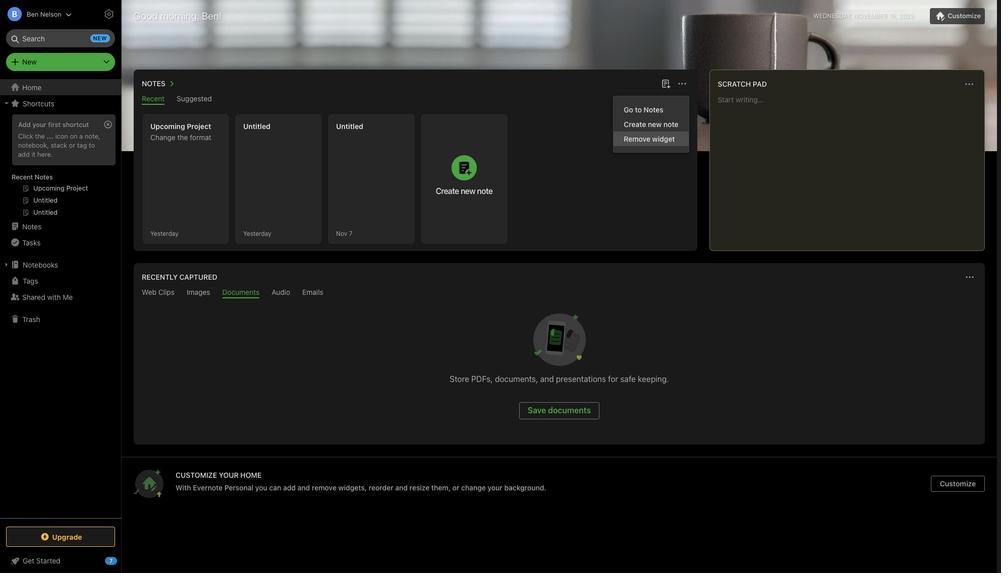 Task type: describe. For each thing, give the bounding box(es) containing it.
0 vertical spatial your
[[32, 121, 46, 129]]

get started
[[23, 557, 60, 566]]

shared
[[22, 293, 45, 302]]

remove widget link
[[614, 132, 689, 146]]

recent tab
[[142, 94, 165, 105]]

create inside dropdown list menu
[[624, 120, 646, 129]]

...
[[47, 132, 53, 140]]

to inside dropdown list menu
[[635, 105, 642, 114]]

resize
[[410, 484, 430, 493]]

7 inside the help and learning task checklist 'field'
[[109, 558, 113, 565]]

format
[[190, 133, 211, 142]]

and inside documents tab panel
[[540, 375, 554, 384]]

store pdfs, documents, and presentations for safe keeping.
[[450, 375, 669, 384]]

presentations
[[556, 375, 606, 384]]

remove widget
[[624, 135, 675, 143]]

the inside group
[[35, 132, 45, 140]]

notes up tasks
[[22, 222, 42, 231]]

widget
[[653, 135, 675, 143]]

new
[[22, 58, 37, 66]]

notes inside group
[[35, 173, 53, 181]]

pdfs,
[[472, 375, 493, 384]]

create new note link
[[614, 117, 689, 132]]

shortcuts button
[[0, 95, 121, 112]]

tag
[[77, 141, 87, 149]]

emails tab
[[302, 288, 323, 299]]

it
[[32, 150, 35, 158]]

upcoming
[[150, 122, 185, 131]]

recently
[[142, 273, 178, 282]]

project
[[187, 122, 211, 131]]

me
[[63, 293, 73, 302]]

images
[[187, 288, 210, 297]]

scratch
[[718, 80, 751, 88]]

your
[[219, 471, 239, 480]]

go to notes link
[[614, 102, 689, 117]]

tags
[[23, 277, 38, 285]]

create new note inside dropdown list menu
[[624, 120, 679, 129]]

images tab
[[187, 288, 210, 299]]

your inside customize your home with evernote personal you can add and remove widgets, reorder and resize them, or change your background.
[[488, 484, 503, 493]]

ben
[[27, 10, 39, 18]]

1 horizontal spatial more actions image
[[964, 78, 976, 90]]

upgrade button
[[6, 527, 115, 548]]

go to notes
[[624, 105, 664, 114]]

keeping.
[[638, 375, 669, 384]]

note inside dropdown list menu
[[664, 120, 679, 129]]

tags button
[[0, 273, 121, 289]]

shared with me link
[[0, 289, 121, 305]]

remove
[[312, 484, 337, 493]]

notes inside dropdown list menu
[[644, 105, 664, 114]]

evernote
[[193, 484, 223, 493]]

documents
[[222, 288, 260, 297]]

dropdown list menu
[[614, 102, 689, 146]]

add
[[18, 121, 31, 129]]

tab list for notes
[[136, 94, 695, 105]]

save
[[528, 406, 546, 415]]

shared with me
[[22, 293, 73, 302]]

new inside dropdown list menu
[[648, 120, 662, 129]]

for
[[608, 375, 618, 384]]

scratch pad button
[[716, 78, 767, 90]]

you
[[255, 484, 267, 493]]

0 horizontal spatial and
[[298, 484, 310, 493]]

note,
[[85, 132, 100, 140]]

Help and Learning task checklist field
[[0, 554, 121, 570]]

scratch pad
[[718, 80, 767, 88]]

tasks
[[22, 239, 41, 247]]

add your first shortcut
[[18, 121, 89, 129]]

morning,
[[160, 10, 199, 22]]

home link
[[0, 79, 121, 95]]

create new note inside button
[[436, 187, 493, 196]]

started
[[36, 557, 60, 566]]

icon on a note, notebook, stack or tag to add it here.
[[18, 132, 100, 158]]

can
[[269, 484, 281, 493]]

background.
[[505, 484, 546, 493]]

home
[[22, 83, 42, 92]]

7 inside recent tab panel
[[349, 230, 353, 237]]

widgets,
[[339, 484, 367, 493]]

untitled for yesterday
[[243, 122, 270, 131]]

Account field
[[0, 4, 72, 24]]

create inside button
[[436, 187, 459, 196]]

1 horizontal spatial and
[[395, 484, 408, 493]]

Search text field
[[13, 29, 108, 47]]

change
[[461, 484, 486, 493]]

group containing add your first shortcut
[[0, 112, 121, 223]]

tree containing home
[[0, 79, 121, 518]]

shortcuts
[[23, 99, 54, 108]]

reorder
[[369, 484, 394, 493]]

2023
[[899, 12, 914, 20]]

click the ...
[[18, 132, 53, 140]]

web
[[142, 288, 156, 297]]

store
[[450, 375, 469, 384]]

upgrade
[[52, 533, 82, 542]]

change
[[150, 133, 176, 142]]

them,
[[432, 484, 451, 493]]

new inside search box
[[93, 35, 107, 41]]

good morning, ben!
[[134, 10, 222, 22]]

more actions image
[[964, 272, 976, 284]]

wednesday, november 15, 2023
[[814, 12, 914, 20]]



Task type: locate. For each thing, give the bounding box(es) containing it.
your up click the ...
[[32, 121, 46, 129]]

1 horizontal spatial or
[[453, 484, 460, 493]]

on
[[70, 132, 78, 140]]

1 horizontal spatial 7
[[349, 230, 353, 237]]

1 vertical spatial tab list
[[136, 288, 983, 299]]

your right change
[[488, 484, 503, 493]]

new search field
[[13, 29, 110, 47]]

Start writing… text field
[[718, 95, 984, 243]]

0 vertical spatial tab list
[[136, 94, 695, 105]]

1 horizontal spatial add
[[283, 484, 296, 493]]

tab list
[[136, 94, 695, 105], [136, 288, 983, 299]]

home
[[240, 471, 262, 480]]

good
[[134, 10, 158, 22]]

and
[[540, 375, 554, 384], [298, 484, 310, 493], [395, 484, 408, 493]]

your
[[32, 121, 46, 129], [488, 484, 503, 493]]

notes
[[142, 79, 165, 88], [644, 105, 664, 114], [35, 173, 53, 181], [22, 222, 42, 231]]

2 yesterday from the left
[[243, 230, 271, 237]]

recent for recent
[[142, 94, 165, 103]]

1 horizontal spatial create
[[624, 120, 646, 129]]

new button
[[6, 53, 115, 71]]

clips
[[158, 288, 175, 297]]

more actions image
[[676, 78, 688, 90], [964, 78, 976, 90]]

recent down notes button
[[142, 94, 165, 103]]

group
[[0, 112, 121, 223]]

tab list for recently captured
[[136, 288, 983, 299]]

add inside customize your home with evernote personal you can add and remove widgets, reorder and resize them, or change your background.
[[283, 484, 296, 493]]

0 vertical spatial or
[[69, 141, 75, 149]]

more actions field for recently captured
[[963, 271, 977, 285]]

0 vertical spatial create
[[624, 120, 646, 129]]

nov
[[336, 230, 347, 237]]

trash link
[[0, 311, 121, 328]]

1 vertical spatial or
[[453, 484, 460, 493]]

recent down it
[[12, 173, 33, 181]]

1 horizontal spatial the
[[177, 133, 188, 142]]

1 vertical spatial to
[[89, 141, 95, 149]]

create new note
[[624, 120, 679, 129], [436, 187, 493, 196]]

new
[[93, 35, 107, 41], [648, 120, 662, 129], [461, 187, 476, 196]]

web clips tab
[[142, 288, 175, 299]]

2 tab list from the top
[[136, 288, 983, 299]]

shortcut
[[62, 121, 89, 129]]

trash
[[22, 315, 40, 324]]

More actions field
[[675, 77, 689, 91], [963, 77, 977, 91], [963, 271, 977, 285]]

1 untitled from the left
[[243, 122, 270, 131]]

web clips
[[142, 288, 175, 297]]

and left resize
[[395, 484, 408, 493]]

notebooks
[[23, 261, 58, 269]]

0 vertical spatial note
[[664, 120, 679, 129]]

0 horizontal spatial 7
[[109, 558, 113, 565]]

november
[[854, 12, 888, 20]]

untitled
[[243, 122, 270, 131], [336, 122, 363, 131]]

0 vertical spatial recent
[[142, 94, 165, 103]]

0 horizontal spatial add
[[18, 150, 30, 158]]

1 vertical spatial 7
[[109, 558, 113, 565]]

0 horizontal spatial more actions image
[[676, 78, 688, 90]]

remove widget menu item
[[614, 132, 689, 146]]

1 vertical spatial recent
[[12, 173, 33, 181]]

create
[[624, 120, 646, 129], [436, 187, 459, 196]]

1 vertical spatial new
[[648, 120, 662, 129]]

safe
[[621, 375, 636, 384]]

to down note,
[[89, 141, 95, 149]]

1 vertical spatial add
[[283, 484, 296, 493]]

pad
[[753, 80, 767, 88]]

documents,
[[495, 375, 538, 384]]

or
[[69, 141, 75, 149], [453, 484, 460, 493]]

icon
[[55, 132, 68, 140]]

1 tab list from the top
[[136, 94, 695, 105]]

1 horizontal spatial your
[[488, 484, 503, 493]]

documents tab
[[222, 288, 260, 299]]

2 horizontal spatial and
[[540, 375, 554, 384]]

or down "on"
[[69, 141, 75, 149]]

add right can
[[283, 484, 296, 493]]

0 vertical spatial 7
[[349, 230, 353, 237]]

0 horizontal spatial create new note
[[436, 187, 493, 196]]

1 vertical spatial your
[[488, 484, 503, 493]]

1 horizontal spatial yesterday
[[243, 230, 271, 237]]

0 horizontal spatial to
[[89, 141, 95, 149]]

2 vertical spatial new
[[461, 187, 476, 196]]

and left the remove
[[298, 484, 310, 493]]

1 horizontal spatial recent
[[142, 94, 165, 103]]

1 horizontal spatial to
[[635, 105, 642, 114]]

suggested tab
[[177, 94, 212, 105]]

0 vertical spatial new
[[93, 35, 107, 41]]

the
[[35, 132, 45, 140], [177, 133, 188, 142]]

notes down here.
[[35, 173, 53, 181]]

settings image
[[103, 8, 115, 20]]

and right documents,
[[540, 375, 554, 384]]

2 horizontal spatial new
[[648, 120, 662, 129]]

personal
[[225, 484, 253, 493]]

suggested
[[177, 94, 212, 103]]

recent for recent notes
[[12, 173, 33, 181]]

emails
[[302, 288, 323, 297]]

add
[[18, 150, 30, 158], [283, 484, 296, 493]]

the left ...
[[35, 132, 45, 140]]

1 vertical spatial customize button
[[931, 477, 985, 493]]

tasks button
[[0, 235, 121, 251]]

recently captured button
[[140, 272, 217, 284]]

tab list containing recent
[[136, 94, 695, 105]]

1 horizontal spatial create new note
[[624, 120, 679, 129]]

or right them,
[[453, 484, 460, 493]]

documents
[[548, 406, 591, 415]]

7 right nov
[[349, 230, 353, 237]]

to inside "icon on a note, notebook, stack or tag to add it here."
[[89, 141, 95, 149]]

recent tab panel
[[134, 105, 697, 251]]

tab list containing web clips
[[136, 288, 983, 299]]

0 horizontal spatial note
[[477, 187, 493, 196]]

note
[[664, 120, 679, 129], [477, 187, 493, 196]]

add left it
[[18, 150, 30, 158]]

get
[[23, 557, 34, 566]]

wednesday,
[[814, 12, 853, 20]]

1 vertical spatial create new note
[[436, 187, 493, 196]]

first
[[48, 121, 61, 129]]

1 vertical spatial create
[[436, 187, 459, 196]]

audio tab
[[272, 288, 290, 299]]

notes inside button
[[142, 79, 165, 88]]

here.
[[37, 150, 53, 158]]

0 horizontal spatial new
[[93, 35, 107, 41]]

1 horizontal spatial untitled
[[336, 122, 363, 131]]

captured
[[180, 273, 217, 282]]

7 left click to collapse image
[[109, 558, 113, 565]]

with
[[176, 484, 191, 493]]

recent
[[142, 94, 165, 103], [12, 173, 33, 181]]

notes up 'recent' tab
[[142, 79, 165, 88]]

15,
[[890, 12, 898, 20]]

yesterday
[[150, 230, 179, 237], [243, 230, 271, 237]]

to right go
[[635, 105, 642, 114]]

untitled for nov 7
[[336, 122, 363, 131]]

notebooks link
[[0, 257, 121, 273]]

0 horizontal spatial or
[[69, 141, 75, 149]]

or inside customize your home with evernote personal you can add and remove widgets, reorder and resize them, or change your background.
[[453, 484, 460, 493]]

0 vertical spatial create new note
[[624, 120, 679, 129]]

notes link
[[0, 219, 121, 235]]

1 vertical spatial customize
[[940, 480, 976, 489]]

more actions field for scratch pad
[[963, 77, 977, 91]]

1 horizontal spatial new
[[461, 187, 476, 196]]

1 yesterday from the left
[[150, 230, 179, 237]]

recent inside group
[[12, 173, 33, 181]]

the left format
[[177, 133, 188, 142]]

0 vertical spatial customize button
[[930, 8, 985, 24]]

notebook,
[[18, 141, 49, 149]]

add inside "icon on a note, notebook, stack or tag to add it here."
[[18, 150, 30, 158]]

1 vertical spatial note
[[477, 187, 493, 196]]

0 horizontal spatial yesterday
[[150, 230, 179, 237]]

upcoming project change the format
[[150, 122, 211, 142]]

notes up create new note link
[[644, 105, 664, 114]]

nelson
[[40, 10, 62, 18]]

create new note button
[[421, 114, 508, 244]]

nov 7
[[336, 230, 353, 237]]

0 vertical spatial customize
[[948, 12, 981, 20]]

stack
[[51, 141, 67, 149]]

or inside "icon on a note, notebook, stack or tag to add it here."
[[69, 141, 75, 149]]

expand notebooks image
[[3, 261, 11, 269]]

0 vertical spatial add
[[18, 150, 30, 158]]

recently captured
[[142, 273, 217, 282]]

ben nelson
[[27, 10, 62, 18]]

go
[[624, 105, 633, 114]]

the inside upcoming project change the format
[[177, 133, 188, 142]]

1 horizontal spatial note
[[664, 120, 679, 129]]

0 horizontal spatial recent
[[12, 173, 33, 181]]

new inside button
[[461, 187, 476, 196]]

ben!
[[202, 10, 222, 22]]

click to collapse image
[[117, 555, 125, 567]]

0 horizontal spatial your
[[32, 121, 46, 129]]

tree
[[0, 79, 121, 518]]

2 untitled from the left
[[336, 122, 363, 131]]

0 horizontal spatial untitled
[[243, 122, 270, 131]]

0 vertical spatial to
[[635, 105, 642, 114]]

note inside button
[[477, 187, 493, 196]]

customize your home with evernote personal you can add and remove widgets, reorder and resize them, or change your background.
[[176, 471, 546, 493]]

documents tab panel
[[134, 299, 985, 445]]

a
[[79, 132, 83, 140]]

audio
[[272, 288, 290, 297]]

customize
[[176, 471, 217, 480]]

recent notes
[[12, 173, 53, 181]]

save documents
[[528, 406, 591, 415]]

0 horizontal spatial create
[[436, 187, 459, 196]]

0 horizontal spatial the
[[35, 132, 45, 140]]

with
[[47, 293, 61, 302]]



Task type: vqa. For each thing, say whether or not it's contained in the screenshot.
the "Share"
no



